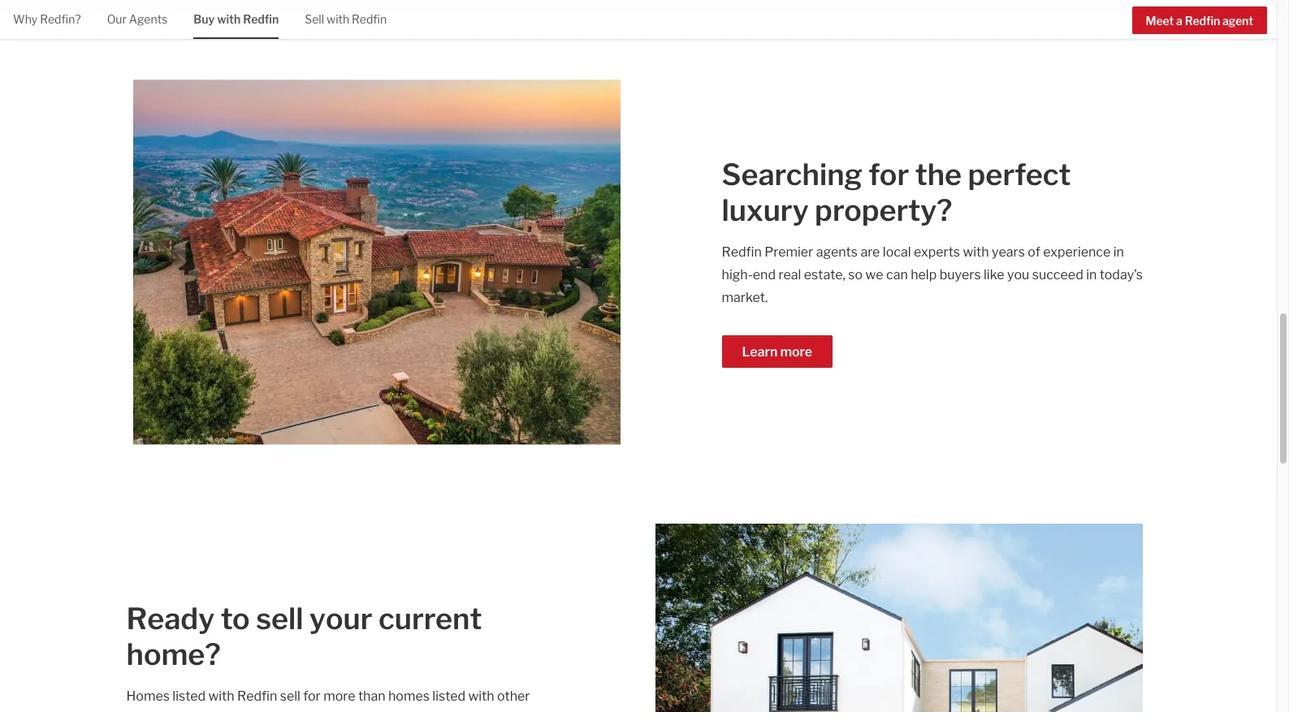 Task type: describe. For each thing, give the bounding box(es) containing it.
and
[[494, 712, 516, 712]]

fee
[[385, 712, 405, 712]]

meet
[[1146, 14, 1174, 27]]

with up plus,
[[208, 689, 234, 704]]

2 listed from the left
[[432, 689, 466, 704]]

meet a redfin agent button
[[1132, 6, 1267, 34]]

you inside redfin premier agents are local experts with years of experience in high-end real estate, so we can help buyers like you succeed in today's market.
[[1007, 268, 1029, 283]]

agents
[[816, 245, 858, 260]]

ready to sell your current home?
[[126, 601, 482, 673]]

why redfin?
[[13, 12, 81, 26]]

sell with redfin
[[305, 12, 387, 26]]

market.
[[722, 290, 768, 306]]

plus,
[[201, 712, 230, 712]]

redfin for buy with redfin
[[243, 12, 279, 26]]

homes
[[126, 689, 170, 704]]

why redfin? link
[[13, 0, 81, 37]]

learn more
[[742, 345, 812, 360]]

for inside homes listed with redfin sell for more than homes listed with other brokerages. plus, you'll pay a low 1% listing fee when you buy and sel
[[303, 689, 321, 704]]

searching
[[722, 157, 863, 193]]

pay
[[267, 712, 288, 712]]

with inside buy with redfin link
[[217, 12, 241, 26]]

with up buy
[[468, 689, 494, 704]]

buyers
[[940, 268, 981, 283]]

1 vertical spatial in
[[1086, 268, 1097, 283]]

we
[[866, 268, 883, 283]]

are
[[861, 245, 880, 260]]

experience
[[1043, 245, 1111, 260]]

listing
[[346, 712, 382, 712]]

searching for the perfect luxury property?
[[722, 157, 1071, 229]]

redfin home with yard sign image
[[656, 524, 1143, 712]]

when
[[408, 712, 441, 712]]

with inside redfin premier agents are local experts with years of experience in high-end real estate, so we can help buyers like you succeed in today's market.
[[963, 245, 989, 260]]

buy
[[469, 712, 491, 712]]

of
[[1028, 245, 1040, 260]]

help
[[911, 268, 937, 283]]

low
[[301, 712, 322, 712]]

redfin inside redfin premier agents are local experts with years of experience in high-end real estate, so we can help buyers like you succeed in today's market.
[[722, 245, 762, 260]]

a inside homes listed with redfin sell for more than homes listed with other brokerages. plus, you'll pay a low 1% listing fee when you buy and sel
[[291, 712, 298, 712]]

other
[[497, 689, 530, 704]]

buy with redfin
[[194, 12, 279, 26]]

learn more button
[[722, 336, 833, 368]]

agent
[[1222, 14, 1253, 27]]

1%
[[325, 712, 343, 712]]

luxury
[[722, 193, 809, 229]]

buy
[[194, 12, 215, 26]]

perfect
[[968, 157, 1071, 193]]

so
[[848, 268, 863, 283]]

the
[[915, 157, 962, 193]]



Task type: locate. For each thing, give the bounding box(es) containing it.
our agents link
[[107, 0, 168, 37]]

than
[[358, 689, 386, 704]]

with right buy
[[217, 12, 241, 26]]

for left the
[[869, 157, 909, 193]]

sell up pay
[[280, 689, 300, 704]]

redfin inside homes listed with redfin sell for more than homes listed with other brokerages. plus, you'll pay a low 1% listing fee when you buy and sel
[[237, 689, 277, 704]]

listed up "when"
[[432, 689, 466, 704]]

redfin
[[243, 12, 279, 26], [352, 12, 387, 26], [1185, 14, 1220, 27], [722, 245, 762, 260], [237, 689, 277, 704]]

in
[[1114, 245, 1124, 260], [1086, 268, 1097, 283]]

a inside button
[[1176, 14, 1183, 27]]

you left buy
[[444, 712, 466, 712]]

1 vertical spatial a
[[291, 712, 298, 712]]

1 horizontal spatial a
[[1176, 14, 1183, 27]]

high-
[[722, 268, 753, 283]]

listed up plus,
[[173, 689, 206, 704]]

premier
[[765, 245, 813, 260]]

0 vertical spatial for
[[869, 157, 909, 193]]

0 vertical spatial you
[[1007, 268, 1029, 283]]

redfin up you'll
[[237, 689, 277, 704]]

aerial photograph of a redfin premier home image
[[134, 80, 621, 446]]

brokerages.
[[126, 712, 198, 712]]

1 vertical spatial you
[[444, 712, 466, 712]]

experts
[[914, 245, 960, 260]]

1 vertical spatial for
[[303, 689, 321, 704]]

1 vertical spatial more
[[323, 689, 355, 704]]

real
[[779, 268, 801, 283]]

1 horizontal spatial more
[[780, 345, 812, 360]]

to
[[221, 601, 250, 637]]

more inside "button"
[[780, 345, 812, 360]]

your
[[310, 601, 373, 637]]

redfin up high-
[[722, 245, 762, 260]]

0 vertical spatial sell
[[256, 601, 303, 637]]

in up 'today's'
[[1114, 245, 1124, 260]]

sell
[[305, 12, 324, 26]]

you'll
[[233, 712, 264, 712]]

0 horizontal spatial a
[[291, 712, 298, 712]]

end
[[753, 268, 776, 283]]

years
[[992, 245, 1025, 260]]

you inside homes listed with redfin sell for more than homes listed with other brokerages. plus, you'll pay a low 1% listing fee when you buy and sel
[[444, 712, 466, 712]]

redfin for sell with redfin
[[352, 12, 387, 26]]

sell right to
[[256, 601, 303, 637]]

redfin?
[[40, 12, 81, 26]]

local
[[883, 245, 911, 260]]

homes
[[388, 689, 430, 704]]

0 vertical spatial in
[[1114, 245, 1124, 260]]

a right meet
[[1176, 14, 1183, 27]]

for inside searching for the perfect luxury property?
[[869, 157, 909, 193]]

redfin left sell
[[243, 12, 279, 26]]

0 horizontal spatial more
[[323, 689, 355, 704]]

you right like on the top of page
[[1007, 268, 1029, 283]]

redfin left agent
[[1185, 14, 1220, 27]]

why
[[13, 12, 38, 26]]

0 horizontal spatial for
[[303, 689, 321, 704]]

0 horizontal spatial listed
[[173, 689, 206, 704]]

you
[[1007, 268, 1029, 283], [444, 712, 466, 712]]

1 listed from the left
[[173, 689, 206, 704]]

1 horizontal spatial you
[[1007, 268, 1029, 283]]

a left low
[[291, 712, 298, 712]]

1 horizontal spatial for
[[869, 157, 909, 193]]

0 horizontal spatial you
[[444, 712, 466, 712]]

for up low
[[303, 689, 321, 704]]

more inside homes listed with redfin sell for more than homes listed with other brokerages. plus, you'll pay a low 1% listing fee when you buy and sel
[[323, 689, 355, 704]]

meet a redfin agent
[[1146, 14, 1253, 27]]

sell inside ready to sell your current home?
[[256, 601, 303, 637]]

with inside sell with redfin link
[[327, 12, 349, 26]]

learn
[[742, 345, 778, 360]]

with
[[217, 12, 241, 26], [327, 12, 349, 26], [963, 245, 989, 260], [208, 689, 234, 704], [468, 689, 494, 704]]

property?
[[815, 193, 952, 229]]

1 vertical spatial sell
[[280, 689, 300, 704]]

like
[[984, 268, 1004, 283]]

agents
[[129, 12, 168, 26]]

1 horizontal spatial listed
[[432, 689, 466, 704]]

sell inside homes listed with redfin sell for more than homes listed with other brokerages. plus, you'll pay a low 1% listing fee when you buy and sel
[[280, 689, 300, 704]]

homes listed with redfin sell for more than homes listed with other brokerages. plus, you'll pay a low 1% listing fee when you buy and sel
[[126, 689, 539, 712]]

with right sell
[[327, 12, 349, 26]]

our agents
[[107, 12, 168, 26]]

redfin premier agents are local experts with years of experience in high-end real estate, so we can help buyers like you succeed in today's market.
[[722, 245, 1143, 306]]

for
[[869, 157, 909, 193], [303, 689, 321, 704]]

1 horizontal spatial in
[[1114, 245, 1124, 260]]

redfin right sell
[[352, 12, 387, 26]]

home?
[[126, 637, 221, 673]]

0 vertical spatial a
[[1176, 14, 1183, 27]]

0 horizontal spatial in
[[1086, 268, 1097, 283]]

more right "learn"
[[780, 345, 812, 360]]

succeed
[[1032, 268, 1083, 283]]

more
[[780, 345, 812, 360], [323, 689, 355, 704]]

listed
[[173, 689, 206, 704], [432, 689, 466, 704]]

more up 1% at the left of page
[[323, 689, 355, 704]]

with up "buyers"
[[963, 245, 989, 260]]

redfin for meet a redfin agent
[[1185, 14, 1220, 27]]

0 vertical spatial more
[[780, 345, 812, 360]]

our
[[107, 12, 127, 26]]

sell
[[256, 601, 303, 637], [280, 689, 300, 704]]

current
[[379, 601, 482, 637]]

today's
[[1100, 268, 1143, 283]]

can
[[886, 268, 908, 283]]

estate,
[[804, 268, 846, 283]]

ready
[[126, 601, 215, 637]]

in down the "experience"
[[1086, 268, 1097, 283]]

a
[[1176, 14, 1183, 27], [291, 712, 298, 712]]

sell with redfin link
[[305, 0, 387, 37]]

buy with redfin link
[[194, 0, 279, 37]]

redfin inside button
[[1185, 14, 1220, 27]]



Task type: vqa. For each thing, say whether or not it's contained in the screenshot.
need
no



